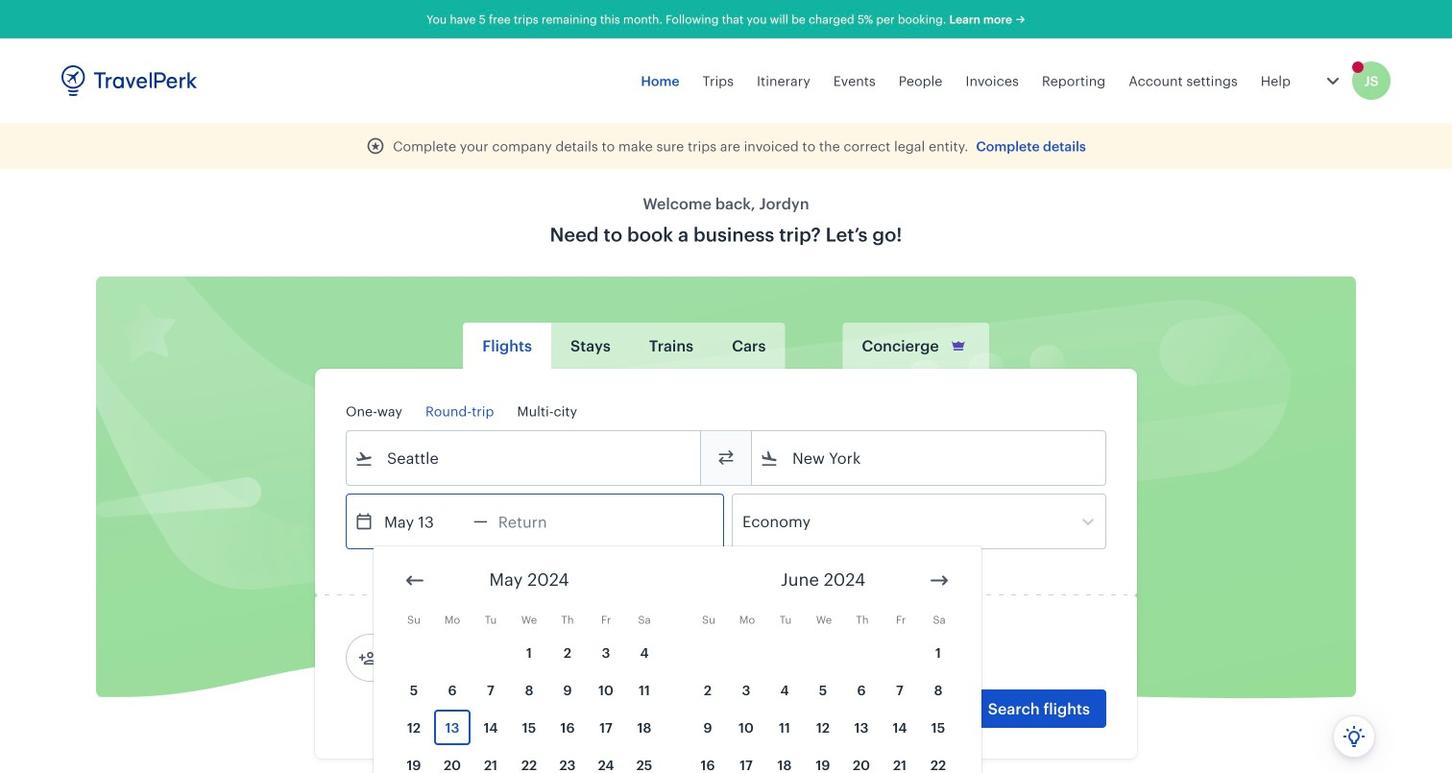 Task type: locate. For each thing, give the bounding box(es) containing it.
move backward to switch to the previous month. image
[[404, 569, 427, 592]]

To search field
[[779, 443, 1081, 474]]

calendar application
[[374, 547, 1453, 773]]

move forward to switch to the next month. image
[[928, 569, 951, 592]]

Depart text field
[[374, 495, 474, 549]]

Add first traveler search field
[[378, 643, 577, 674]]



Task type: describe. For each thing, give the bounding box(es) containing it.
Return text field
[[488, 495, 588, 549]]

From search field
[[374, 443, 675, 474]]



